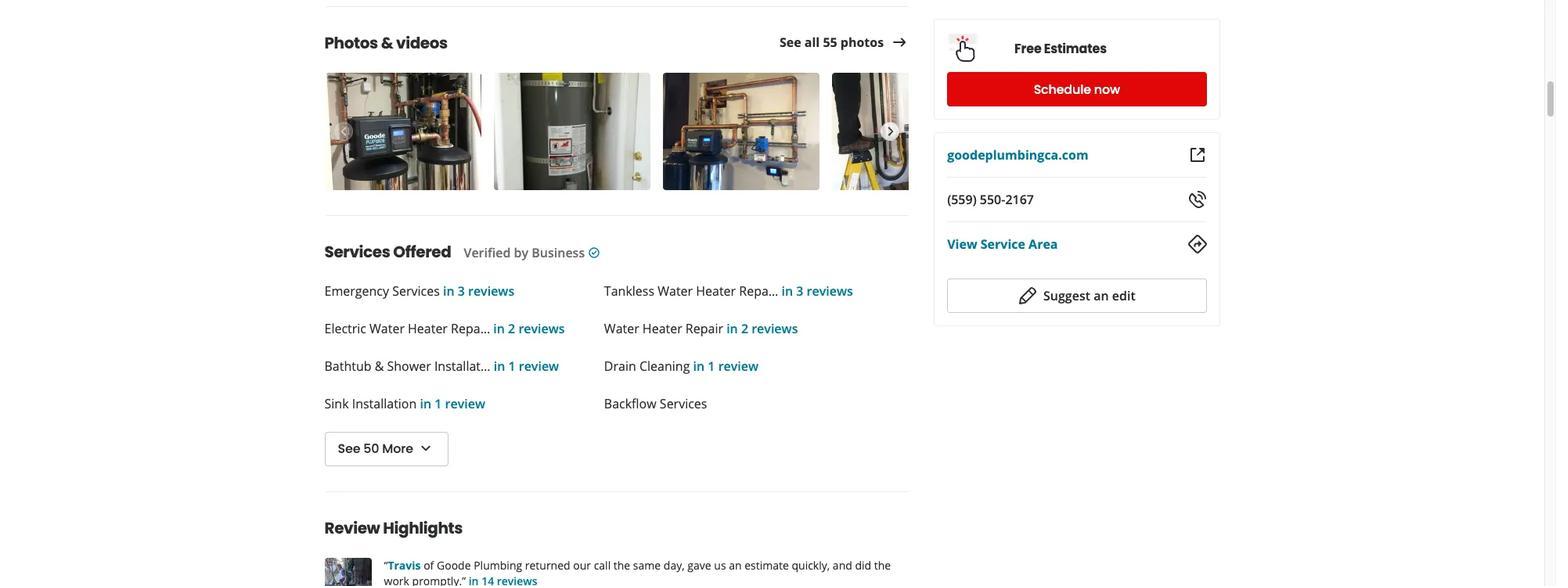Task type: vqa. For each thing, say whether or not it's contained in the screenshot.
2nd 2 from the left
yes



Task type: describe. For each thing, give the bounding box(es) containing it.
photos
[[325, 32, 378, 54]]

& for videos
[[381, 32, 393, 54]]

1 for drain cleaning in 1 review
[[708, 358, 715, 375]]

all
[[805, 34, 820, 51]]

see all 55 photos
[[780, 34, 884, 51]]

0 horizontal spatial in 1 review link
[[417, 395, 486, 413]]

see for see 50 more
[[338, 440, 360, 458]]

photos & videos element
[[300, 6, 989, 193]]

of
[[424, 558, 434, 573]]

work
[[384, 574, 410, 587]]

0 vertical spatial services
[[325, 241, 390, 263]]

2 photo of goode plumbing - clovis, ca, us. image from the left
[[494, 73, 650, 190]]

us
[[714, 558, 726, 573]]

backflow services
[[604, 395, 708, 413]]

sink
[[325, 395, 349, 413]]

bathtub
[[325, 358, 372, 375]]

verified
[[464, 244, 511, 262]]

in 2 reviews link for 2
[[490, 320, 565, 338]]

"
[[384, 558, 388, 573]]

review highlights element
[[300, 492, 922, 587]]

drain cleaning in 1 review
[[604, 358, 759, 375]]

same
[[633, 558, 661, 573]]

see for see all 55 photos
[[780, 34, 802, 51]]

installat…
[[435, 358, 491, 375]]

and
[[833, 558, 853, 573]]

schedule
[[1034, 80, 1092, 98]]

travis
[[388, 558, 421, 573]]

free estimates
[[1015, 40, 1107, 58]]

1 3 from the left
[[458, 283, 465, 300]]

service
[[981, 236, 1026, 253]]

1 the from the left
[[614, 558, 631, 573]]

shower
[[387, 358, 431, 375]]

goode-plumbing-clovis photo nydnbbj9wjxpfbfus2umig image
[[325, 558, 372, 587]]

24 pencil v2 image
[[1019, 287, 1038, 305]]

goodeplumbingca.com link
[[948, 146, 1089, 164]]

schedule now
[[1034, 80, 1121, 98]]

videos
[[396, 32, 448, 54]]

our
[[573, 558, 591, 573]]

photos & videos
[[325, 32, 448, 54]]

24 external link v2 image
[[1188, 146, 1207, 164]]

review for sink installation in 1 review
[[445, 395, 486, 413]]

16 checkmark badged v2 image
[[588, 247, 601, 259]]

24 phone v2 image
[[1188, 190, 1207, 209]]

next image
[[882, 122, 899, 141]]

view service area link
[[948, 236, 1058, 253]]

day,
[[664, 558, 685, 573]]

water heater repair in 2 reviews
[[604, 320, 798, 338]]

more
[[382, 440, 413, 458]]

tankless water heater repa… in 3 reviews
[[604, 283, 853, 300]]

view
[[948, 236, 978, 253]]

goodeplumbingca.com
[[948, 146, 1089, 164]]

schedule now button
[[948, 72, 1207, 107]]

1 horizontal spatial 1
[[509, 358, 516, 375]]

backflow
[[604, 395, 657, 413]]

sink installation in 1 review
[[325, 395, 486, 413]]

gave
[[688, 558, 712, 573]]

1 horizontal spatial water
[[604, 320, 640, 338]]

in 2 reviews link for reviews
[[724, 320, 798, 338]]

offered
[[393, 241, 451, 263]]

heater for tankless
[[696, 283, 736, 300]]

electric water heater repa… in 2 reviews
[[325, 320, 565, 338]]

did
[[856, 558, 872, 573]]

photos
[[841, 34, 884, 51]]

2 the from the left
[[875, 558, 891, 573]]

1 horizontal spatial review
[[519, 358, 559, 375]]

goode
[[437, 558, 471, 573]]

promptly.
[[412, 574, 462, 587]]

in 1 review link for in
[[491, 358, 559, 375]]



Task type: locate. For each thing, give the bounding box(es) containing it.
24 chevron down v2 image
[[417, 440, 435, 458]]

verified by business
[[464, 244, 585, 262]]

0 horizontal spatial in 2 reviews link
[[490, 320, 565, 338]]

water right the electric at the left bottom of the page
[[370, 320, 405, 338]]

2 horizontal spatial services
[[660, 395, 708, 413]]

repa… up installat…
[[451, 320, 490, 338]]

0 horizontal spatial 2
[[508, 320, 516, 338]]

services up the emergency
[[325, 241, 390, 263]]

0 horizontal spatial 3
[[458, 283, 465, 300]]

repa… for tankless water heater repa…
[[739, 283, 779, 300]]

1 for sink installation in 1 review
[[435, 395, 442, 413]]

electric
[[325, 320, 366, 338]]

in 2 reviews link down tankless water heater repa… in 3 reviews
[[724, 320, 798, 338]]

1 down repair at bottom left
[[708, 358, 715, 375]]

the
[[614, 558, 631, 573], [875, 558, 891, 573]]

1 horizontal spatial services
[[393, 283, 440, 300]]

55
[[823, 34, 838, 51]]

services for emergency
[[393, 283, 440, 300]]

of goode plumbing returned our call the same day, gave us an estimate quickly, and did the work promptly.
[[384, 558, 891, 587]]

0 horizontal spatial review
[[445, 395, 486, 413]]

50
[[364, 440, 379, 458]]

1 horizontal spatial heater
[[643, 320, 683, 338]]

in 3 reviews link for in
[[779, 283, 853, 300]]

in
[[443, 283, 455, 300], [782, 283, 793, 300], [494, 320, 505, 338], [727, 320, 738, 338], [494, 358, 505, 375], [694, 358, 705, 375], [420, 395, 432, 413]]

services down drain cleaning in 1 review
[[660, 395, 708, 413]]

heater
[[696, 283, 736, 300], [408, 320, 448, 338], [643, 320, 683, 338]]

1 down bathtub & shower installat… in 1 review
[[435, 395, 442, 413]]

view service area
[[948, 236, 1058, 253]]

heater down emergency services in 3 reviews
[[408, 320, 448, 338]]

water up "drain"
[[604, 320, 640, 338]]

& inside services offered element
[[375, 358, 384, 375]]

1 horizontal spatial the
[[875, 558, 891, 573]]

heater up cleaning
[[643, 320, 683, 338]]

2 horizontal spatial heater
[[696, 283, 736, 300]]

0 horizontal spatial 1
[[435, 395, 442, 413]]

0 horizontal spatial repa…
[[451, 320, 490, 338]]

the right did
[[875, 558, 891, 573]]

2 horizontal spatial photo of goode plumbing - clovis, ca, us. image
[[663, 73, 820, 190]]

in 2 reviews link up installat…
[[490, 320, 565, 338]]

call
[[594, 558, 611, 573]]

1 vertical spatial an
[[729, 558, 742, 573]]

0 vertical spatial an
[[1094, 287, 1109, 305]]

0 vertical spatial repa…
[[739, 283, 779, 300]]

business
[[532, 244, 585, 262]]

2 vertical spatial services
[[660, 395, 708, 413]]

free
[[1015, 40, 1042, 58]]

services
[[325, 241, 390, 263], [393, 283, 440, 300], [660, 395, 708, 413]]

1 horizontal spatial in 2 reviews link
[[724, 320, 798, 338]]

previous image
[[334, 122, 352, 141]]

1 horizontal spatial photo of goode plumbing - clovis, ca, us. image
[[494, 73, 650, 190]]

see
[[780, 34, 802, 51], [338, 440, 360, 458]]

0 horizontal spatial services
[[325, 241, 390, 263]]

1 photo of goode plumbing - clovis, ca, us. image from the left
[[325, 73, 481, 190]]

in 3 reviews link
[[440, 283, 515, 300], [779, 283, 853, 300]]

2 right repair at bottom left
[[742, 320, 749, 338]]

1
[[509, 358, 516, 375], [708, 358, 715, 375], [435, 395, 442, 413]]

services down offered
[[393, 283, 440, 300]]

1 right installat…
[[509, 358, 516, 375]]

1 vertical spatial see
[[338, 440, 360, 458]]

suggest
[[1044, 287, 1091, 305]]

repair
[[686, 320, 724, 338]]

an left the edit
[[1094, 287, 1109, 305]]

2167
[[1006, 191, 1035, 208]]

2 3 from the left
[[797, 283, 804, 300]]

an right us at the left of the page
[[729, 558, 742, 573]]

1 horizontal spatial repa…
[[739, 283, 779, 300]]

tankless
[[604, 283, 655, 300]]

550-
[[980, 191, 1006, 208]]

(559) 550-2167
[[948, 191, 1035, 208]]

in 3 reviews link for reviews
[[440, 283, 515, 300]]

0 horizontal spatial heater
[[408, 320, 448, 338]]

" travis
[[384, 558, 421, 573]]

water
[[658, 283, 693, 300], [370, 320, 405, 338], [604, 320, 640, 338]]

see inside button
[[338, 440, 360, 458]]

in 1 review link
[[491, 358, 559, 375], [690, 358, 759, 375], [417, 395, 486, 413]]

now
[[1095, 80, 1121, 98]]

plumbing
[[474, 558, 522, 573]]

edit
[[1113, 287, 1136, 305]]

review
[[325, 518, 380, 540]]

0 horizontal spatial in 3 reviews link
[[440, 283, 515, 300]]

2 horizontal spatial in 1 review link
[[690, 358, 759, 375]]

installation
[[352, 395, 417, 413]]

quickly,
[[792, 558, 830, 573]]

2 down by
[[508, 320, 516, 338]]

heater for electric
[[408, 320, 448, 338]]

1 horizontal spatial in 1 review link
[[491, 358, 559, 375]]

& left 'shower'
[[375, 358, 384, 375]]

1 horizontal spatial 3
[[797, 283, 804, 300]]

repa…
[[739, 283, 779, 300], [451, 320, 490, 338]]

see all 55 photos link
[[780, 33, 909, 52]]

&
[[381, 32, 393, 54], [375, 358, 384, 375]]

in 1 review link for 2
[[690, 358, 759, 375]]

reviews
[[468, 283, 515, 300], [807, 283, 853, 300], [519, 320, 565, 338], [752, 320, 798, 338]]

0 horizontal spatial see
[[338, 440, 360, 458]]

photo of goode plumbing - clovis, ca, us. image
[[325, 73, 481, 190], [494, 73, 650, 190], [663, 73, 820, 190]]

estimate
[[745, 558, 789, 573]]

returned
[[525, 558, 571, 573]]

repa… up water heater repair in 2 reviews
[[739, 283, 779, 300]]

0 horizontal spatial the
[[614, 558, 631, 573]]

24 directions v2 image
[[1188, 235, 1207, 254]]

2 in 2 reviews link from the left
[[724, 320, 798, 338]]

2
[[508, 320, 516, 338], [742, 320, 749, 338]]

an
[[1094, 287, 1109, 305], [729, 558, 742, 573]]

3
[[458, 283, 465, 300], [797, 283, 804, 300]]

1 horizontal spatial in 3 reviews link
[[779, 283, 853, 300]]

water for tankless
[[658, 283, 693, 300]]

2 horizontal spatial water
[[658, 283, 693, 300]]

1 vertical spatial repa…
[[451, 320, 490, 338]]

review for drain cleaning in 1 review
[[719, 358, 759, 375]]

0 horizontal spatial water
[[370, 320, 405, 338]]

water up water heater repair in 2 reviews
[[658, 283, 693, 300]]

1 horizontal spatial see
[[780, 34, 802, 51]]

review down installat…
[[445, 395, 486, 413]]

0 vertical spatial see
[[780, 34, 802, 51]]

2 in 3 reviews link from the left
[[779, 283, 853, 300]]

by
[[514, 244, 529, 262]]

area
[[1029, 236, 1058, 253]]

(559)
[[948, 191, 977, 208]]

1 in 2 reviews link from the left
[[490, 320, 565, 338]]

drain
[[604, 358, 637, 375]]

review down repair at bottom left
[[719, 358, 759, 375]]

& left videos
[[381, 32, 393, 54]]

1 in 3 reviews link from the left
[[440, 283, 515, 300]]

1 horizontal spatial 2
[[742, 320, 749, 338]]

0 vertical spatial &
[[381, 32, 393, 54]]

review highlights
[[325, 518, 463, 540]]

1 vertical spatial services
[[393, 283, 440, 300]]

see left all
[[780, 34, 802, 51]]

an inside of goode plumbing returned our call the same day, gave us an estimate quickly, and did the work promptly.
[[729, 558, 742, 573]]

2 horizontal spatial 1
[[708, 358, 715, 375]]

0 horizontal spatial photo of goode plumbing - clovis, ca, us. image
[[325, 73, 481, 190]]

services offered element
[[300, 215, 909, 467]]

services offered
[[325, 241, 451, 263]]

in 2 reviews link
[[490, 320, 565, 338], [724, 320, 798, 338]]

1 horizontal spatial an
[[1094, 287, 1109, 305]]

suggest an edit button
[[948, 279, 1207, 313]]

see 50 more
[[338, 440, 413, 458]]

1 vertical spatial &
[[375, 358, 384, 375]]

2 2 from the left
[[742, 320, 749, 338]]

water for electric
[[370, 320, 405, 338]]

emergency
[[325, 283, 389, 300]]

services for backflow
[[660, 395, 708, 413]]

highlights
[[383, 518, 463, 540]]

estimates
[[1045, 40, 1107, 58]]

0 horizontal spatial an
[[729, 558, 742, 573]]

emergency services in 3 reviews
[[325, 283, 515, 300]]

1 2 from the left
[[508, 320, 516, 338]]

the right 'call'
[[614, 558, 631, 573]]

suggest an edit
[[1044, 287, 1136, 305]]

see left 50
[[338, 440, 360, 458]]

bathtub & shower installat… in 1 review
[[325, 358, 559, 375]]

cleaning
[[640, 358, 690, 375]]

24 arrow right v2 image
[[891, 33, 909, 52]]

an inside button
[[1094, 287, 1109, 305]]

repa… for electric water heater repa…
[[451, 320, 490, 338]]

review
[[519, 358, 559, 375], [719, 358, 759, 375], [445, 395, 486, 413]]

heater up repair at bottom left
[[696, 283, 736, 300]]

3 photo of goode plumbing - clovis, ca, us. image from the left
[[663, 73, 820, 190]]

& for shower
[[375, 358, 384, 375]]

see 50 more button
[[325, 432, 449, 467]]

2 horizontal spatial review
[[719, 358, 759, 375]]

review right installat…
[[519, 358, 559, 375]]

see inside photos & videos element
[[780, 34, 802, 51]]

travis button
[[388, 558, 421, 573]]



